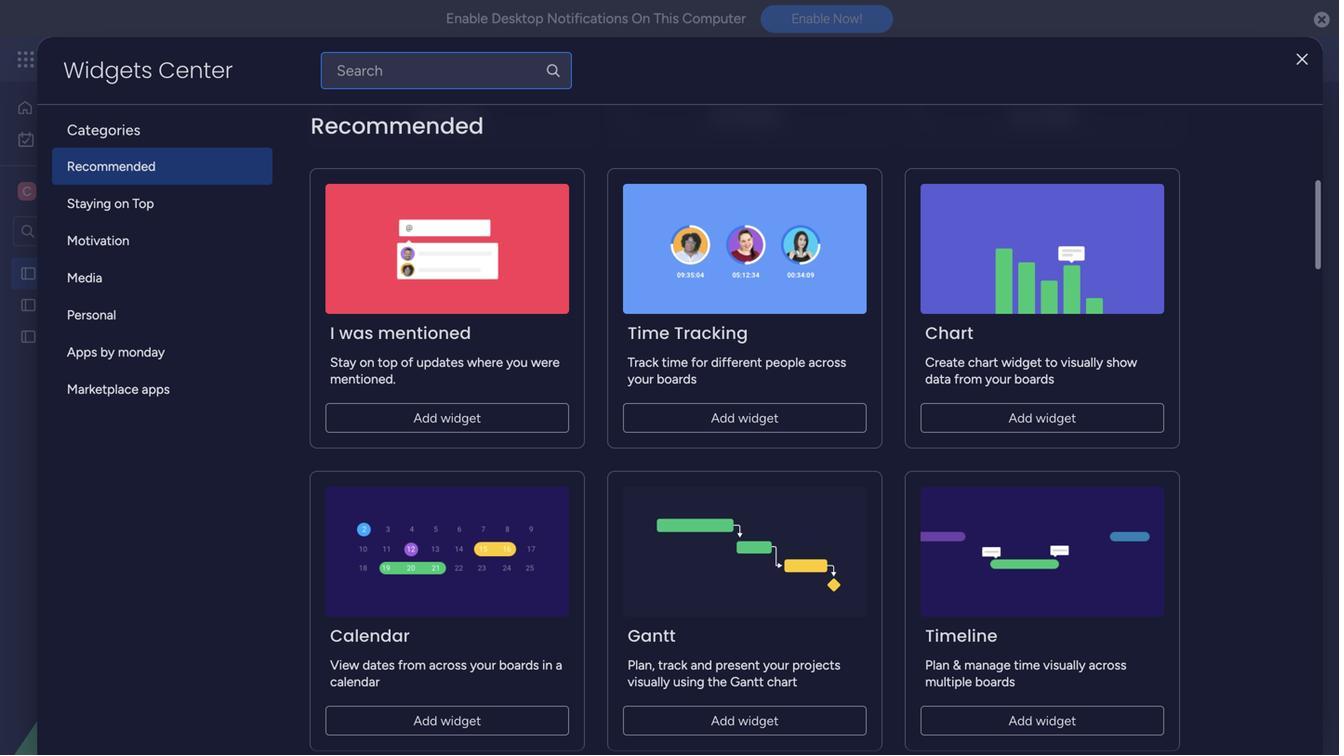 Task type: describe. For each thing, give the bounding box(es) containing it.
your inside chart create chart widget to visually show data from your boards
[[985, 371, 1011, 387]]

categories list box
[[52, 105, 287, 408]]

my work option
[[11, 125, 226, 154]]

you
[[506, 355, 528, 371]]

home
[[41, 100, 76, 116]]

visually for timeline
[[1043, 658, 1086, 674]]

battery
[[571, 690, 632, 714]]

collaborative
[[517, 174, 595, 190]]

monday inside apps by monday option
[[118, 345, 165, 360]]

tracking
[[674, 322, 748, 345]]

february
[[335, 331, 389, 347]]

projects
[[792, 658, 841, 674]]

add widget button
[[397, 217, 507, 246]]

learn more about this package of templates here: https://youtu.be/9x6_kyyrn_e see more
[[285, 140, 820, 157]]

using
[[673, 675, 704, 690]]

staying
[[67, 196, 111, 212]]

0 vertical spatial digital
[[283, 96, 376, 138]]

timeline plan & manage time visually across multiple boards
[[925, 625, 1127, 690]]

your inside time tracking track time for different people across your boards
[[628, 371, 654, 387]]

redesign
[[160, 329, 210, 345]]

management inside list box
[[118, 266, 195, 282]]

time inside time tracking track time for different people across your boards
[[662, 355, 688, 371]]

more
[[790, 140, 820, 156]]

0 vertical spatial option
[[0, 257, 237, 261]]

enable desktop notifications on this computer
[[446, 10, 746, 27]]

0 horizontal spatial 4
[[531, 355, 538, 369]]

asset inside button
[[320, 224, 350, 240]]

add widget button up see more link
[[623, 100, 867, 130]]

chart inside chart create chart widget to visually show data from your boards
[[968, 355, 998, 371]]

2 more dots image from the left
[[750, 696, 762, 709]]

workspace selection element
[[18, 180, 150, 203]]

widget for add widget button for chart
[[1036, 411, 1076, 426]]

main table
[[311, 174, 372, 190]]

add up https://youtu.be/9x6_kyyrn_e
[[711, 107, 735, 123]]

widget for gantt's add widget button
[[738, 714, 779, 729]]

add widget for add widget button related to timeline
[[1009, 714, 1076, 729]]

this
[[654, 10, 679, 27]]

files view button
[[756, 167, 843, 197]]

here:
[[544, 141, 573, 157]]

add widget button for time tracking
[[623, 404, 867, 433]]

on
[[632, 10, 650, 27]]

about
[[353, 141, 387, 157]]

add view image
[[854, 176, 861, 189]]

workload inside button
[[435, 174, 490, 190]]

media
[[67, 270, 102, 286]]

Chart field
[[829, 289, 886, 313]]

1 more dots image from the left
[[487, 696, 500, 709]]

see more link
[[763, 139, 822, 157]]

widgets center
[[63, 55, 233, 86]]

i
[[330, 322, 335, 345]]

1 horizontal spatial gantt
[[730, 675, 764, 690]]

and
[[691, 658, 712, 674]]

dapulse x slim image
[[1297, 53, 1308, 66]]

chart inside 'gantt plan, track and present your projects visually using the gantt chart'
[[767, 675, 797, 690]]

0 vertical spatial gantt
[[628, 625, 676, 649]]

add down the
[[711, 714, 735, 729]]

boards inside time tracking track time for different people across your boards
[[657, 371, 697, 387]]

homepage
[[95, 329, 157, 345]]

https://youtu.be/9x6_kyyrn_e
[[577, 141, 755, 157]]

people
[[765, 355, 805, 371]]

multiple
[[925, 675, 972, 690]]

add up package
[[413, 107, 437, 123]]

gantt plan, track and present your projects visually using the gantt chart
[[628, 625, 841, 690]]

19
[[484, 363, 494, 376]]

w10   4 - 10
[[687, 363, 736, 376]]

staying on top
[[67, 196, 154, 212]]

0 vertical spatial management
[[188, 49, 289, 70]]

public board image for website homepage redesign
[[20, 328, 37, 346]]

the
[[708, 675, 727, 690]]

add widget for calendar add widget button
[[413, 714, 481, 729]]

widget for add widget button related to timeline
[[1036, 714, 1076, 729]]

add down calendar view dates from across your boards in a calendar
[[413, 714, 437, 729]]

across inside timeline plan & manage time visually across multiple boards
[[1089, 658, 1127, 674]]

visually inside 'gantt plan, track and present your projects visually using the gantt chart'
[[628, 675, 670, 690]]

top
[[378, 355, 398, 371]]

your inside 'gantt plan, track and present your projects visually using the gantt chart'
[[763, 658, 789, 674]]

templates
[[483, 141, 541, 157]]

boards inside calendar view dates from across your boards in a calendar
[[499, 658, 539, 674]]

recommended option
[[52, 148, 272, 185]]

integrate
[[1010, 174, 1063, 190]]

widget for add widget button on top of see more link
[[738, 107, 779, 123]]

add widget for add widget button associated with i was mentioned
[[413, 411, 481, 426]]

desktop
[[491, 10, 543, 27]]

add widget button for calendar
[[325, 707, 569, 736]]

i was mentioned stay on top of updates where you were mentioned.
[[330, 322, 560, 387]]

february 2024
[[335, 331, 423, 347]]

Workload field
[[304, 289, 395, 313]]

on inside option
[[114, 196, 129, 212]]

3
[[627, 363, 633, 376]]

Search for a column type search field
[[321, 52, 572, 89]]

0 vertical spatial recommended
[[311, 111, 484, 142]]

home link
[[11, 93, 226, 123]]

categories heading
[[52, 105, 272, 148]]

dates
[[362, 658, 395, 674]]

show board description image
[[789, 108, 811, 126]]

public board image for digital asset management (dam)
[[20, 265, 37, 283]]

see inside learn more about this package of templates here: https://youtu.be/9x6_kyyrn_e see more
[[765, 140, 787, 156]]

across inside calendar view dates from across your boards in a calendar
[[429, 658, 467, 674]]

chart for chart
[[833, 289, 881, 312]]

digital inside list box
[[44, 266, 81, 282]]

media option
[[52, 259, 272, 297]]

manage
[[964, 658, 1011, 674]]

add widget for gantt's add widget button
[[711, 714, 779, 729]]

enable for enable desktop notifications on this computer
[[446, 10, 488, 27]]

center
[[158, 55, 233, 86]]

creative for creative assets
[[43, 183, 101, 200]]

your inside calendar view dates from across your boards in a calendar
[[470, 658, 496, 674]]

more
[[320, 141, 350, 157]]

apps by monday
[[67, 345, 165, 360]]

collaborative whiteboard online docs
[[517, 174, 742, 190]]

motivation option
[[52, 222, 272, 259]]

personal option
[[52, 297, 272, 334]]

add down the 10
[[711, 411, 735, 426]]

view for files
[[799, 174, 829, 190]]

boards inside timeline plan & manage time visually across multiple boards
[[975, 675, 1015, 690]]

whiteboard
[[598, 174, 666, 190]]

1 horizontal spatial (dam)
[[680, 96, 776, 138]]

notifications
[[547, 10, 628, 27]]

activity
[[1094, 109, 1139, 125]]

enable now!
[[791, 11, 862, 26]]

add widget for add widget button for chart
[[1009, 411, 1076, 426]]

create
[[925, 355, 965, 371]]

filter button
[[691, 217, 779, 247]]

see plans
[[325, 52, 381, 67]]

new asset
[[289, 224, 350, 240]]

enable now! button
[[761, 5, 893, 33]]

my
[[43, 132, 61, 147]]

- for w8   19 - 25
[[496, 363, 501, 376]]

new asset button
[[282, 217, 358, 247]]

main
[[311, 174, 339, 190]]

team workload
[[400, 174, 490, 190]]

workspace image
[[18, 181, 36, 202]]

lottie animation element
[[0, 568, 237, 756]]

visually for chart
[[1061, 355, 1103, 371]]

assets
[[104, 183, 147, 200]]

a
[[556, 658, 562, 674]]

workload inside field
[[309, 289, 390, 312]]

w8   19 - 25
[[465, 363, 515, 376]]

time inside timeline plan & manage time visually across multiple boards
[[1014, 658, 1040, 674]]

2 horizontal spatial asset
[[383, 96, 462, 138]]

2024
[[392, 331, 423, 347]]

monday work management
[[83, 49, 289, 70]]

0 vertical spatial monday
[[83, 49, 147, 70]]

add widget button for chart
[[921, 404, 1164, 433]]

add widget button for timeline
[[921, 707, 1164, 736]]

across inside time tracking track time for different people across your boards
[[809, 355, 846, 371]]

view for calendar
[[330, 658, 359, 674]]

add widget button for i was mentioned
[[325, 404, 569, 433]]

calendar view dates from across your boards in a calendar
[[330, 625, 562, 690]]

recommended inside recommended option
[[67, 159, 156, 174]]

learn
[[285, 141, 317, 157]]



Task type: vqa. For each thing, say whether or not it's contained in the screenshot.
Help
no



Task type: locate. For each thing, give the bounding box(es) containing it.
person
[[634, 224, 674, 240]]

select product image
[[17, 50, 35, 69]]

of inside learn more about this package of templates here: https://youtu.be/9x6_kyyrn_e see more
[[467, 141, 479, 157]]

work for my
[[64, 132, 92, 147]]

widget for add widget button related to time tracking
[[738, 411, 779, 426]]

w9   feb 26 - 3
[[569, 363, 633, 376]]

1 vertical spatial digital
[[44, 266, 81, 282]]

0 vertical spatial asset
[[383, 96, 462, 138]]

1 vertical spatial of
[[401, 355, 413, 371]]

add widget left the show board description icon
[[711, 107, 779, 123]]

w10
[[687, 363, 707, 376]]

on
[[114, 196, 129, 212], [360, 355, 374, 371]]

data
[[925, 371, 951, 387]]

1 horizontal spatial 4
[[710, 363, 716, 376]]

add down team workload
[[431, 224, 455, 239]]

18
[[393, 363, 403, 376]]

creative up the website
[[44, 298, 93, 313]]

online docs button
[[658, 167, 756, 197]]

view inside calendar view dates from across your boards in a calendar
[[330, 658, 359, 674]]

where
[[467, 355, 503, 371]]

widget down calendar view dates from across your boards in a calendar
[[441, 714, 481, 729]]

visually down plan,
[[628, 675, 670, 690]]

visually inside timeline plan & manage time visually across multiple boards
[[1043, 658, 1086, 674]]

4 - from the left
[[719, 363, 723, 376]]

0 horizontal spatial digital
[[44, 266, 81, 282]]

Battery field
[[566, 690, 637, 715]]

digital asset management (dam) inside list box
[[44, 266, 236, 282]]

1 horizontal spatial chart
[[925, 322, 974, 345]]

0 horizontal spatial across
[[429, 658, 467, 674]]

add widget button down w8
[[325, 404, 569, 433]]

0 horizontal spatial work
[[64, 132, 92, 147]]

to
[[1045, 355, 1058, 371]]

1 vertical spatial see
[[765, 140, 787, 156]]

work up categories heading
[[150, 49, 184, 70]]

widgets
[[63, 55, 152, 86]]

dapulse close image
[[1314, 11, 1330, 30]]

add widget down timeline plan & manage time visually across multiple boards
[[1009, 714, 1076, 729]]

work for monday
[[150, 49, 184, 70]]

website homepage redesign
[[44, 329, 210, 345]]

- left the 10
[[719, 363, 723, 376]]

0 horizontal spatial of
[[401, 355, 413, 371]]

0 horizontal spatial time
[[662, 355, 688, 371]]

see plans button
[[300, 46, 390, 73]]

1 horizontal spatial digital asset management (dam)
[[283, 96, 776, 138]]

john smith image
[[1287, 45, 1317, 74]]

(dam) up docs
[[680, 96, 776, 138]]

0 vertical spatial public board image
[[20, 265, 37, 283]]

- left 3 at top left
[[620, 363, 625, 376]]

team
[[400, 174, 431, 190]]

widget for add widget button over the integrate
[[1036, 107, 1076, 123]]

on left top
[[114, 196, 129, 212]]

requests
[[96, 298, 147, 313]]

motivation
[[67, 233, 129, 249]]

enable inside button
[[791, 11, 830, 26]]

track
[[658, 658, 687, 674]]

add widget down calendar view dates from across your boards in a calendar
[[413, 714, 481, 729]]

apps
[[142, 382, 170, 398]]

0 vertical spatial chart
[[968, 355, 998, 371]]

gantt down present
[[730, 675, 764, 690]]

my work
[[43, 132, 92, 147]]

new
[[289, 224, 316, 240]]

person button
[[605, 217, 685, 247]]

12
[[373, 363, 383, 376]]

digital asset management (dam)
[[283, 96, 776, 138], [44, 266, 236, 282]]

staying on top option
[[52, 185, 272, 222]]

add widget for add widget button related to time tracking
[[711, 411, 779, 426]]

files view
[[770, 174, 829, 190]]

asset up creative requests
[[84, 266, 115, 282]]

asset up package
[[383, 96, 462, 138]]

1 horizontal spatial across
[[809, 355, 846, 371]]

0 horizontal spatial workload
[[309, 289, 390, 312]]

mentioned.
[[330, 371, 396, 387]]

files
[[770, 174, 796, 190]]

1 vertical spatial recommended
[[67, 159, 156, 174]]

recommended down my work link
[[67, 159, 156, 174]]

4 right 'for'
[[710, 363, 716, 376]]

see left more
[[765, 140, 787, 156]]

monday up the home option
[[83, 49, 147, 70]]

widget inside popup button
[[458, 224, 499, 239]]

was
[[339, 322, 373, 345]]

1 vertical spatial workload
[[309, 289, 390, 312]]

from right dates
[[398, 658, 426, 674]]

1 horizontal spatial time
[[1014, 658, 1040, 674]]

updates
[[416, 355, 464, 371]]

apps by monday option
[[52, 334, 272, 371]]

2 vertical spatial asset
[[84, 266, 115, 282]]

0 horizontal spatial recommended
[[67, 159, 156, 174]]

view inside files view button
[[799, 174, 829, 190]]

add widget button down timeline plan & manage time visually across multiple boards
[[921, 707, 1164, 736]]

25
[[503, 363, 515, 376]]

1 vertical spatial gantt
[[730, 675, 764, 690]]

more dots image
[[487, 696, 500, 709], [750, 696, 762, 709]]

option down the motivation
[[0, 257, 237, 261]]

1 - from the left
[[386, 363, 390, 376]]

your down track
[[628, 371, 654, 387]]

add widget for add widget button on top of see more link
[[711, 107, 779, 123]]

my work link
[[11, 125, 226, 154]]

creative
[[43, 183, 101, 200], [44, 298, 93, 313]]

1 vertical spatial management
[[469, 96, 673, 138]]

0 vertical spatial (dam)
[[680, 96, 776, 138]]

table
[[342, 174, 372, 190]]

1 vertical spatial option
[[652, 286, 724, 316]]

marketplace apps option
[[52, 371, 272, 408]]

add widget down the 10
[[711, 411, 779, 426]]

1 vertical spatial view
[[330, 658, 359, 674]]

marketplace apps
[[67, 382, 170, 398]]

visually inside chart create chart widget to visually show data from your boards
[[1061, 355, 1103, 371]]

0 vertical spatial from
[[954, 371, 982, 387]]

of right top
[[401, 355, 413, 371]]

digital asset management (dam) up templates
[[283, 96, 776, 138]]

public board image up public board image
[[20, 265, 37, 283]]

0 vertical spatial on
[[114, 196, 129, 212]]

widget for add widget button above package
[[441, 107, 481, 123]]

chart inside field
[[833, 289, 881, 312]]

view up calendar
[[330, 658, 359, 674]]

digital asset management (dam) up requests
[[44, 266, 236, 282]]

widget up package
[[441, 107, 481, 123]]

visually right manage
[[1043, 658, 1086, 674]]

visually right to
[[1061, 355, 1103, 371]]

add widget up package
[[413, 107, 481, 123]]

apps
[[67, 345, 97, 360]]

main table button
[[282, 167, 386, 197]]

add inside add widget popup button
[[431, 224, 455, 239]]

filter
[[721, 224, 750, 240]]

4 right you
[[531, 355, 538, 369]]

0 horizontal spatial chart
[[767, 675, 797, 690]]

asset right new
[[320, 224, 350, 240]]

add widget button up the integrate
[[921, 100, 1164, 130]]

enable
[[446, 10, 488, 27], [791, 11, 830, 26]]

list box
[[0, 254, 237, 604]]

public board image
[[20, 297, 37, 314]]

creative requests
[[44, 298, 147, 313]]

1 horizontal spatial chart
[[968, 355, 998, 371]]

from inside chart create chart widget to visually show data from your boards
[[954, 371, 982, 387]]

from inside calendar view dates from across your boards in a calendar
[[398, 658, 426, 674]]

asset
[[383, 96, 462, 138], [320, 224, 350, 240], [84, 266, 115, 282]]

asset inside list box
[[84, 266, 115, 282]]

by
[[100, 345, 115, 360]]

lottie animation image
[[0, 568, 237, 756]]

on up the mentioned.
[[360, 355, 374, 371]]

0 vertical spatial work
[[150, 49, 184, 70]]

1 public board image from the top
[[20, 265, 37, 283]]

widget left activity
[[1036, 107, 1076, 123]]

add down updates on the top left of page
[[413, 411, 437, 426]]

v2 collapse up image
[[292, 352, 309, 365]]

from
[[954, 371, 982, 387], [398, 658, 426, 674]]

0 vertical spatial of
[[467, 141, 479, 157]]

monday right by
[[118, 345, 165, 360]]

1 vertical spatial asset
[[320, 224, 350, 240]]

creative for creative requests
[[44, 298, 93, 313]]

public board image
[[20, 265, 37, 283], [20, 328, 37, 346]]

add to favorites image
[[820, 107, 839, 126]]

gantt up plan,
[[628, 625, 676, 649]]

add widget down w8
[[413, 411, 481, 426]]

search image
[[545, 62, 562, 79]]

widget left to
[[1001, 355, 1042, 371]]

0 horizontal spatial from
[[398, 658, 426, 674]]

1 horizontal spatial of
[[467, 141, 479, 157]]

were
[[531, 355, 560, 371]]

Digital asset management (DAM) field
[[278, 96, 780, 138]]

1 vertical spatial (dam)
[[198, 266, 236, 282]]

2 - from the left
[[496, 363, 501, 376]]

widget down w8
[[441, 411, 481, 426]]

0 horizontal spatial gantt
[[628, 625, 676, 649]]

online
[[672, 174, 709, 190]]

your right data
[[985, 371, 1011, 387]]

2 enable from the left
[[791, 11, 830, 26]]

from down the create
[[954, 371, 982, 387]]

1 vertical spatial chart
[[767, 675, 797, 690]]

add down chart create chart widget to visually show data from your boards
[[1009, 411, 1033, 426]]

creative right the workspace icon
[[43, 183, 101, 200]]

add widget button down the
[[623, 707, 867, 736]]

docs
[[713, 174, 742, 190]]

timeline
[[925, 625, 998, 649]]

1 vertical spatial public board image
[[20, 328, 37, 346]]

- for w10   4 - 10
[[719, 363, 723, 376]]

dialog containing widgets center
[[37, 0, 1323, 756]]

add widget button down the 10
[[623, 404, 867, 433]]

0 horizontal spatial (dam)
[[198, 266, 236, 282]]

across
[[809, 355, 846, 371], [429, 658, 467, 674], [1089, 658, 1127, 674]]

2 vertical spatial visually
[[628, 675, 670, 690]]

0 horizontal spatial on
[[114, 196, 129, 212]]

4
[[531, 355, 538, 369], [710, 363, 716, 376]]

add widget button for gantt
[[623, 707, 867, 736]]

boards down to
[[1014, 371, 1054, 387]]

see
[[325, 52, 347, 67], [765, 140, 787, 156]]

0 vertical spatial digital asset management (dam)
[[283, 96, 776, 138]]

add widget up the integrate
[[1009, 107, 1076, 123]]

1 vertical spatial on
[[360, 355, 374, 371]]

1 horizontal spatial see
[[765, 140, 787, 156]]

creative assets
[[43, 183, 147, 200]]

1 horizontal spatial digital
[[283, 96, 376, 138]]

creative inside the workspace selection 'element'
[[43, 183, 101, 200]]

(dam)
[[680, 96, 776, 138], [198, 266, 236, 282]]

of right package
[[467, 141, 479, 157]]

1 horizontal spatial view
[[799, 174, 829, 190]]

(dam) inside list box
[[198, 266, 236, 282]]

work right the my
[[64, 132, 92, 147]]

widget down timeline plan & manage time visually across multiple boards
[[1036, 714, 1076, 729]]

your left the in
[[470, 658, 496, 674]]

1 vertical spatial creative
[[44, 298, 93, 313]]

1 horizontal spatial option
[[652, 286, 724, 316]]

- for w7   12 - 18
[[386, 363, 390, 376]]

0 horizontal spatial see
[[325, 52, 347, 67]]

categories
[[67, 121, 140, 139]]

chart down projects
[[767, 675, 797, 690]]

Search in workspace field
[[39, 221, 155, 242]]

0 horizontal spatial view
[[330, 658, 359, 674]]

calendar
[[330, 675, 380, 690]]

time
[[662, 355, 688, 371], [1014, 658, 1040, 674]]

widget for add widget button associated with i was mentioned
[[441, 411, 481, 426]]

add widget down team workload
[[431, 224, 499, 239]]

numbers
[[309, 690, 387, 714]]

(dam) down motivation option
[[198, 266, 236, 282]]

option up "tracking"
[[652, 286, 724, 316]]

Numbers field
[[304, 690, 391, 715]]

1 vertical spatial time
[[1014, 658, 1040, 674]]

chart create chart widget to visually show data from your boards
[[925, 322, 1137, 387]]

w7   12 - 18
[[356, 363, 403, 376]]

chart
[[833, 289, 881, 312], [925, 322, 974, 345]]

0 horizontal spatial digital asset management (dam)
[[44, 266, 236, 282]]

your
[[628, 371, 654, 387], [985, 371, 1011, 387], [470, 658, 496, 674], [763, 658, 789, 674]]

personal
[[67, 307, 116, 323]]

0 horizontal spatial option
[[0, 257, 237, 261]]

2 public board image from the top
[[20, 328, 37, 346]]

add widget for add widget button over the integrate
[[1009, 107, 1076, 123]]

0 vertical spatial creative
[[43, 183, 101, 200]]

w7
[[356, 363, 371, 376]]

&
[[953, 658, 961, 674]]

0 vertical spatial chart
[[833, 289, 881, 312]]

Search field
[[539, 219, 594, 245]]

0 horizontal spatial asset
[[84, 266, 115, 282]]

public board image down public board image
[[20, 328, 37, 346]]

widget down different at top
[[738, 411, 779, 426]]

track
[[628, 355, 659, 371]]

add widget inside add widget popup button
[[431, 224, 499, 239]]

1 vertical spatial from
[[398, 658, 426, 674]]

0 vertical spatial view
[[799, 174, 829, 190]]

0 horizontal spatial more dots image
[[487, 696, 500, 709]]

digital up creative requests
[[44, 266, 81, 282]]

1 vertical spatial chart
[[925, 322, 974, 345]]

1 vertical spatial monday
[[118, 345, 165, 360]]

plan,
[[628, 658, 655, 674]]

0 vertical spatial workload
[[435, 174, 490, 190]]

boards down 'for'
[[657, 371, 697, 387]]

time left 'for'
[[662, 355, 688, 371]]

view right files
[[799, 174, 829, 190]]

view
[[799, 174, 829, 190], [330, 658, 359, 674]]

2 horizontal spatial across
[[1089, 658, 1127, 674]]

3 - from the left
[[620, 363, 625, 376]]

widget down team workload
[[458, 224, 499, 239]]

1 vertical spatial visually
[[1043, 658, 1086, 674]]

add widget for add widget button above package
[[413, 107, 481, 123]]

enable left desktop
[[446, 10, 488, 27]]

chart right the create
[[968, 355, 998, 371]]

enable for enable now!
[[791, 11, 830, 26]]

dialog
[[37, 0, 1323, 756]]

workload down package
[[435, 174, 490, 190]]

1 horizontal spatial on
[[360, 355, 374, 371]]

see inside button
[[325, 52, 347, 67]]

now!
[[833, 11, 862, 26]]

time right manage
[[1014, 658, 1040, 674]]

add widget button down to
[[921, 404, 1164, 433]]

workload up the 'was'
[[309, 289, 390, 312]]

boards down manage
[[975, 675, 1015, 690]]

feb
[[587, 363, 604, 376]]

arrow down image
[[757, 221, 779, 243]]

1 horizontal spatial workload
[[435, 174, 490, 190]]

- right 12
[[386, 363, 390, 376]]

0 horizontal spatial enable
[[446, 10, 488, 27]]

computer
[[682, 10, 746, 27]]

work inside option
[[64, 132, 92, 147]]

add widget down the
[[711, 714, 779, 729]]

of
[[467, 141, 479, 157], [401, 355, 413, 371]]

10
[[725, 363, 736, 376]]

chart inside chart create chart widget to visually show data from your boards
[[925, 322, 974, 345]]

of inside i was mentioned stay on top of updates where you were mentioned.
[[401, 355, 413, 371]]

team workload button
[[386, 167, 504, 197]]

0 horizontal spatial chart
[[833, 289, 881, 312]]

in
[[542, 658, 553, 674]]

plans
[[351, 52, 381, 67]]

1 vertical spatial digital asset management (dam)
[[44, 266, 236, 282]]

widget down to
[[1036, 411, 1076, 426]]

list box containing digital asset management (dam)
[[0, 254, 237, 604]]

widget down present
[[738, 714, 779, 729]]

0 vertical spatial visually
[[1061, 355, 1103, 371]]

visually
[[1061, 355, 1103, 371], [1043, 658, 1086, 674], [628, 675, 670, 690]]

widget for calendar add widget button
[[441, 714, 481, 729]]

enable left now!
[[791, 11, 830, 26]]

0 vertical spatial time
[[662, 355, 688, 371]]

1 horizontal spatial asset
[[320, 224, 350, 240]]

more dots image down calendar view dates from across your boards in a calendar
[[487, 696, 500, 709]]

widget left the show board description icon
[[738, 107, 779, 123]]

marketplace
[[67, 382, 139, 398]]

boards left the in
[[499, 658, 539, 674]]

1 vertical spatial work
[[64, 132, 92, 147]]

recommended up team
[[311, 111, 484, 142]]

your right present
[[763, 658, 789, 674]]

1 horizontal spatial recommended
[[311, 111, 484, 142]]

chart for chart create chart widget to visually show data from your boards
[[925, 322, 974, 345]]

1 horizontal spatial enable
[[791, 11, 830, 26]]

today
[[591, 293, 626, 309]]

widget inside chart create chart widget to visually show data from your boards
[[1001, 355, 1042, 371]]

this
[[390, 141, 412, 157]]

add up the integrate
[[1009, 107, 1033, 123]]

home option
[[11, 93, 226, 123]]

workload
[[435, 174, 490, 190], [309, 289, 390, 312]]

2 vertical spatial management
[[118, 266, 195, 282]]

more dots image down present
[[750, 696, 762, 709]]

1 horizontal spatial from
[[954, 371, 982, 387]]

1 horizontal spatial more dots image
[[750, 696, 762, 709]]

add widget button down calendar view dates from across your boards in a calendar
[[325, 707, 569, 736]]

option
[[0, 257, 237, 261], [652, 286, 724, 316]]

None search field
[[321, 52, 572, 89]]

add widget down to
[[1009, 411, 1076, 426]]

digital up more
[[283, 96, 376, 138]]

- right 19
[[496, 363, 501, 376]]

boards inside chart create chart widget to visually show data from your boards
[[1014, 371, 1054, 387]]

add down timeline plan & manage time visually across multiple boards
[[1009, 714, 1033, 729]]

see left plans on the left top
[[325, 52, 347, 67]]

1 enable from the left
[[446, 10, 488, 27]]

on inside i was mentioned stay on top of updates where you were mentioned.
[[360, 355, 374, 371]]

1 horizontal spatial work
[[150, 49, 184, 70]]

add widget button up package
[[325, 100, 569, 130]]

0 vertical spatial see
[[325, 52, 347, 67]]

v2 collapse down image
[[292, 339, 309, 351]]

time tracking track time for different people across your boards
[[628, 322, 846, 387]]



